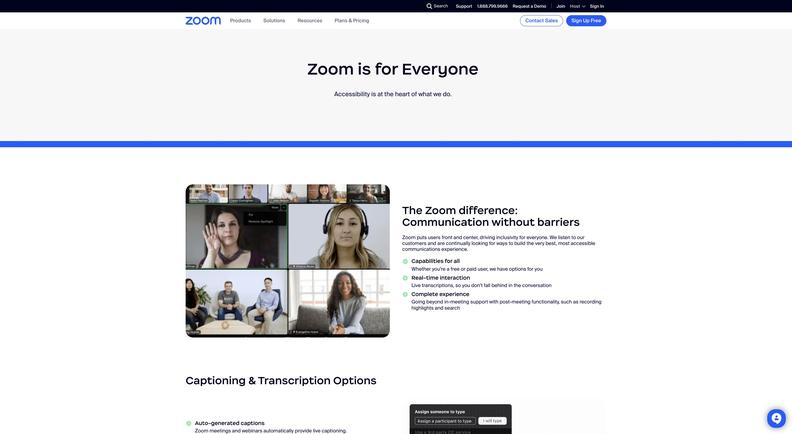 Task type: vqa. For each thing, say whether or not it's contained in the screenshot.
top your
no



Task type: locate. For each thing, give the bounding box(es) containing it.
with
[[490, 299, 499, 305]]

a left free
[[447, 266, 450, 272]]

1 vertical spatial you
[[462, 282, 470, 289]]

0 vertical spatial &
[[349, 17, 352, 24]]

time
[[426, 275, 439, 281]]

in
[[509, 282, 513, 289]]

beyond
[[427, 299, 444, 305]]

real-
[[412, 275, 426, 281]]

meeting
[[451, 299, 470, 305], [512, 299, 531, 305]]

heart
[[395, 90, 410, 98]]

1 vertical spatial &
[[248, 374, 256, 388]]

barriers
[[538, 216, 580, 229]]

as
[[574, 299, 579, 305]]

are
[[438, 240, 445, 247]]

captioning & transcription options
[[186, 374, 377, 388]]

best,
[[546, 240, 557, 247]]

ways
[[497, 240, 508, 247]]

free
[[451, 266, 460, 272]]

support
[[456, 3, 473, 9]]

auto-
[[195, 420, 211, 427]]

you up conversation
[[535, 266, 543, 272]]

to left our
[[572, 234, 576, 241]]

0 vertical spatial zoom
[[308, 59, 354, 79]]

the zoom difference: communication without barriers
[[403, 204, 580, 229]]

is up accessibility
[[358, 59, 371, 79]]

0 vertical spatial you
[[535, 266, 543, 272]]

request
[[513, 3, 530, 9]]

1 horizontal spatial &
[[349, 17, 352, 24]]

1 horizontal spatial the
[[514, 282, 521, 289]]

everyone
[[402, 59, 479, 79]]

a
[[531, 3, 534, 9], [447, 266, 450, 272]]

0 vertical spatial we
[[434, 90, 442, 98]]

join
[[557, 3, 566, 9]]

a left demo at top right
[[531, 3, 534, 9]]

going
[[412, 299, 426, 305]]

difference:
[[459, 204, 518, 217]]

transcription
[[258, 374, 331, 388]]

1.888.799.9666
[[478, 3, 508, 9]]

1 horizontal spatial a
[[531, 3, 534, 9]]

accessibility
[[334, 90, 370, 98]]

functionality,
[[532, 299, 560, 305]]

meeting down experience
[[451, 299, 470, 305]]

zoom inside zoom puts users front and center, driving inclusivity for everyone. we listen to our customers and are continually looking for ways to build the very best, most accessible communications experience.
[[403, 234, 416, 241]]

group of people on zoom video call image
[[186, 184, 390, 338]]

the inside real-time interaction live transcriptions, so you don't fall behind in the conversation
[[514, 282, 521, 289]]

0 horizontal spatial &
[[248, 374, 256, 388]]

for right options
[[528, 266, 534, 272]]

1 vertical spatial we
[[490, 266, 496, 272]]

1 vertical spatial sign
[[572, 17, 582, 24]]

sign inside sign up free link
[[572, 17, 582, 24]]

the right at
[[385, 90, 394, 98]]

0 horizontal spatial a
[[447, 266, 450, 272]]

for left all
[[445, 258, 453, 265]]

for
[[375, 59, 398, 79], [520, 234, 526, 241], [489, 240, 496, 247], [445, 258, 453, 265], [528, 266, 534, 272]]

2 horizontal spatial zoom
[[425, 204, 456, 217]]

live
[[412, 282, 421, 289]]

plans
[[335, 17, 348, 24]]

and inside complete experience going beyond in-meeting support with post-meeting functionality, such as recording highlights and search
[[435, 305, 444, 311]]

meeting down in
[[512, 299, 531, 305]]

is for zoom
[[358, 59, 371, 79]]

sign up free
[[572, 17, 602, 24]]

1 vertical spatial the
[[527, 240, 534, 247]]

and left the in-
[[435, 305, 444, 311]]

1 horizontal spatial sign
[[591, 3, 600, 9]]

host
[[571, 3, 581, 9]]

sign left in
[[591, 3, 600, 9]]

1 horizontal spatial you
[[535, 266, 543, 272]]

at
[[378, 90, 383, 98]]

inclusivity
[[497, 234, 519, 241]]

auto-generated captions
[[195, 420, 265, 427]]

we right user, at the bottom right of the page
[[490, 266, 496, 272]]

for left everyone.
[[520, 234, 526, 241]]

0 vertical spatial sign
[[591, 3, 600, 9]]

the left 'very'
[[527, 240, 534, 247]]

sign for sign in
[[591, 3, 600, 9]]

continually
[[446, 240, 471, 247]]

to
[[572, 234, 576, 241], [509, 240, 514, 247]]

our
[[578, 234, 585, 241]]

&
[[349, 17, 352, 24], [248, 374, 256, 388]]

& inside the zoom is for everyone main content
[[248, 374, 256, 388]]

recording
[[580, 299, 602, 305]]

without
[[492, 216, 535, 229]]

2 vertical spatial the
[[514, 282, 521, 289]]

sign left up
[[572, 17, 582, 24]]

we left do.
[[434, 90, 442, 98]]

and left "are"
[[428, 240, 437, 247]]

1 vertical spatial zoom
[[425, 204, 456, 217]]

a inside capabilities for all whether you're a free or paid user, we have options for you
[[447, 266, 450, 272]]

2 meeting from the left
[[512, 299, 531, 305]]

and for puts
[[428, 240, 437, 247]]

post-
[[500, 299, 512, 305]]

2 vertical spatial zoom
[[403, 234, 416, 241]]

0 horizontal spatial you
[[462, 282, 470, 289]]

0 vertical spatial the
[[385, 90, 394, 98]]

pricing
[[353, 17, 369, 24]]

search image
[[427, 3, 433, 9]]

communications
[[403, 246, 441, 253]]

solutions button
[[264, 17, 285, 24]]

you inside capabilities for all whether you're a free or paid user, we have options for you
[[535, 266, 543, 272]]

and right front on the right bottom of the page
[[454, 234, 462, 241]]

0 horizontal spatial meeting
[[451, 299, 470, 305]]

customers
[[403, 240, 427, 247]]

1 vertical spatial a
[[447, 266, 450, 272]]

zoom
[[308, 59, 354, 79], [425, 204, 456, 217], [403, 234, 416, 241]]

1 horizontal spatial zoom
[[403, 234, 416, 241]]

1 horizontal spatial to
[[572, 234, 576, 241]]

you right the so at the right
[[462, 282, 470, 289]]

0 horizontal spatial zoom
[[308, 59, 354, 79]]

complete
[[412, 291, 438, 298]]

1 horizontal spatial we
[[490, 266, 496, 272]]

the
[[385, 90, 394, 98], [527, 240, 534, 247], [514, 282, 521, 289]]

we
[[550, 234, 557, 241]]

0 horizontal spatial sign
[[572, 17, 582, 24]]

2 horizontal spatial the
[[527, 240, 534, 247]]

puts
[[417, 234, 427, 241]]

0 horizontal spatial we
[[434, 90, 442, 98]]

None search field
[[404, 1, 429, 11]]

and
[[454, 234, 462, 241], [428, 240, 437, 247], [435, 305, 444, 311]]

1 meeting from the left
[[451, 299, 470, 305]]

generated
[[211, 420, 240, 427]]

we inside capabilities for all whether you're a free or paid user, we have options for you
[[490, 266, 496, 272]]

complete experience going beyond in-meeting support with post-meeting functionality, such as recording highlights and search
[[412, 291, 602, 311]]

1 vertical spatial is
[[372, 90, 376, 98]]

whether
[[412, 266, 431, 272]]

do.
[[443, 90, 452, 98]]

is left at
[[372, 90, 376, 98]]

search
[[434, 3, 448, 9]]

sign up free link
[[567, 15, 607, 26]]

solutions
[[264, 17, 285, 24]]

1 horizontal spatial meeting
[[512, 299, 531, 305]]

to left build
[[509, 240, 514, 247]]

the right in
[[514, 282, 521, 289]]

products
[[230, 17, 251, 24]]

0 vertical spatial is
[[358, 59, 371, 79]]



Task type: describe. For each thing, give the bounding box(es) containing it.
fall
[[484, 282, 491, 289]]

conversation
[[523, 282, 552, 289]]

zoom for puts
[[403, 234, 416, 241]]

1.888.799.9666 link
[[478, 3, 508, 9]]

communication
[[403, 216, 490, 229]]

resources button
[[298, 17, 323, 24]]

interaction
[[440, 275, 470, 281]]

in
[[601, 3, 604, 9]]

you're
[[432, 266, 446, 272]]

zoom inside the zoom difference: communication without barriers
[[425, 204, 456, 217]]

sales
[[545, 17, 558, 24]]

support
[[471, 299, 488, 305]]

front
[[442, 234, 453, 241]]

build
[[515, 240, 526, 247]]

highlights
[[412, 305, 434, 311]]

demo
[[535, 3, 547, 9]]

for left ways
[[489, 240, 496, 247]]

transcriptions,
[[422, 282, 455, 289]]

host button
[[571, 3, 586, 9]]

accessible
[[571, 240, 596, 247]]

contact sales
[[526, 17, 558, 24]]

up
[[583, 17, 590, 24]]

accessibility is at the heart of what we do.
[[334, 90, 452, 98]]

& for transcription
[[248, 374, 256, 388]]

what
[[419, 90, 432, 98]]

sign in link
[[591, 3, 604, 9]]

users
[[428, 234, 441, 241]]

so
[[456, 282, 461, 289]]

capabilities
[[412, 258, 444, 265]]

free
[[591, 17, 602, 24]]

0 vertical spatial a
[[531, 3, 534, 9]]

capabilities for all whether you're a free or paid user, we have options for you
[[412, 258, 543, 272]]

the
[[403, 204, 423, 217]]

zoom logo image
[[186, 17, 221, 25]]

looking
[[472, 240, 488, 247]]

0 horizontal spatial to
[[509, 240, 514, 247]]

paid
[[467, 266, 477, 272]]

is for accessibility
[[372, 90, 376, 98]]

plans & pricing
[[335, 17, 369, 24]]

0 horizontal spatial the
[[385, 90, 394, 98]]

search image
[[427, 3, 433, 9]]

zoom is for everyone main content
[[0, 29, 793, 434]]

zoom is for everyone
[[308, 59, 479, 79]]

zoom puts users front and center, driving inclusivity for everyone. we listen to our customers and are continually looking for ways to build the very best, most accessible communications experience.
[[403, 234, 596, 253]]

behind
[[492, 282, 508, 289]]

join link
[[557, 3, 566, 9]]

products button
[[230, 17, 251, 24]]

& for pricing
[[349, 17, 352, 24]]

options
[[510, 266, 527, 272]]

driving
[[480, 234, 495, 241]]

plans & pricing link
[[335, 17, 369, 24]]

all
[[454, 258, 460, 265]]

support link
[[456, 3, 473, 9]]

user,
[[478, 266, 489, 272]]

and for experience
[[435, 305, 444, 311]]

experience.
[[442, 246, 469, 253]]

request a demo
[[513, 3, 547, 9]]

of
[[412, 90, 417, 98]]

or
[[461, 266, 466, 272]]

captions
[[241, 420, 265, 427]]

zoom for is
[[308, 59, 354, 79]]

most
[[558, 240, 570, 247]]

the inside zoom puts users front and center, driving inclusivity for everyone. we listen to our customers and are continually looking for ways to build the very best, most accessible communications experience.
[[527, 240, 534, 247]]

listen
[[559, 234, 571, 241]]

contact sales link
[[521, 15, 564, 26]]

search
[[445, 305, 460, 311]]

in-
[[445, 299, 451, 305]]

you inside real-time interaction live transcriptions, so you don't fall behind in the conversation
[[462, 282, 470, 289]]

resources
[[298, 17, 323, 24]]

don't
[[472, 282, 483, 289]]

for up at
[[375, 59, 398, 79]]

sign for sign up free
[[572, 17, 582, 24]]

have
[[498, 266, 508, 272]]

such
[[561, 299, 572, 305]]

experience
[[440, 291, 470, 298]]

sign in
[[591, 3, 604, 9]]

options
[[333, 374, 377, 388]]

captioning
[[186, 374, 246, 388]]

real-time interaction live transcriptions, so you don't fall behind in the conversation
[[412, 275, 552, 289]]

everyone.
[[527, 234, 549, 241]]

request a demo link
[[513, 3, 547, 9]]



